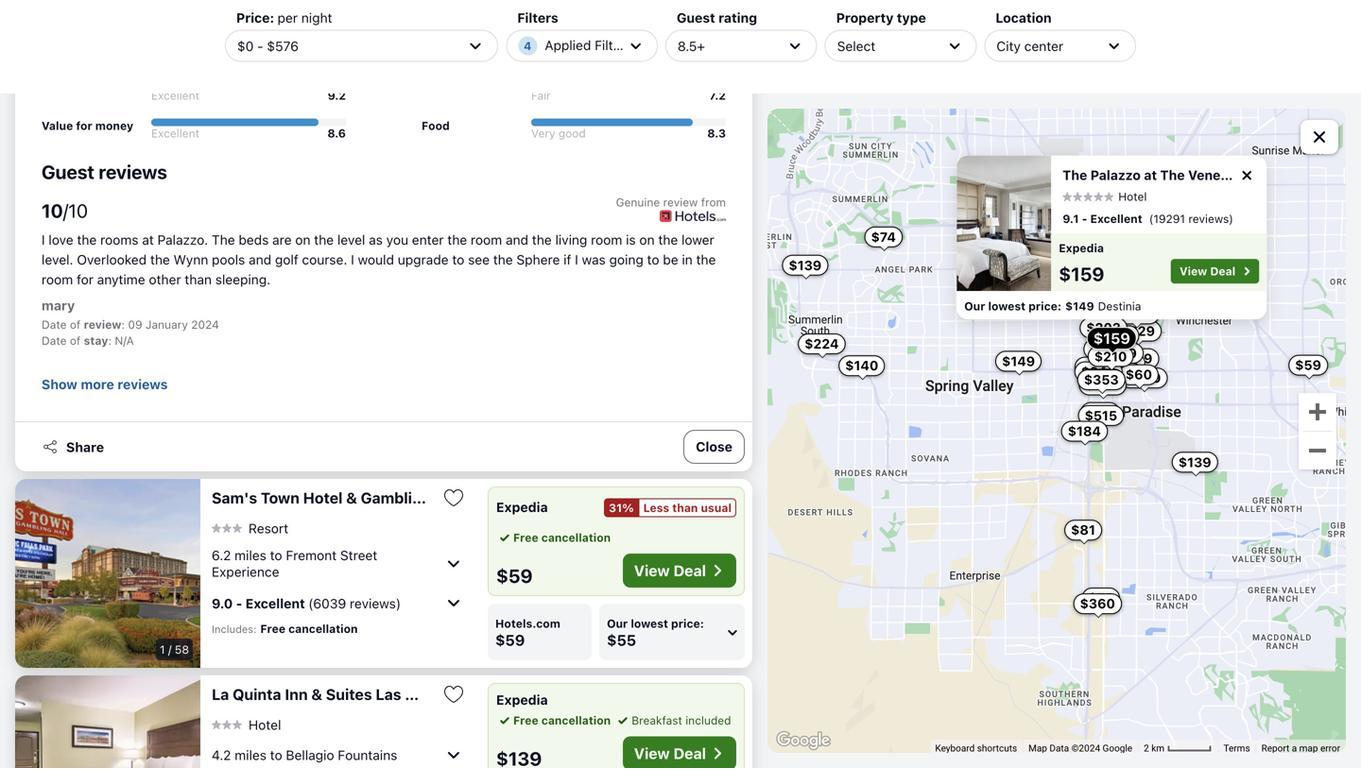 Task type: vqa. For each thing, say whether or not it's contained in the screenshot.
Vegas
yes



Task type: locate. For each thing, give the bounding box(es) containing it.
1 horizontal spatial :
[[121, 318, 125, 331]]

0 horizontal spatial reviews)
[[350, 596, 401, 612]]

food
[[422, 119, 450, 132]]

beds
[[239, 232, 269, 248]]

6.2
[[212, 548, 231, 564]]

0 horizontal spatial than
[[185, 272, 212, 287]]

deal down breakfast included
[[674, 745, 706, 763]]

hotel right town
[[303, 489, 343, 507]]

1 vertical spatial view deal button
[[623, 554, 737, 588]]

2 vertical spatial view deal
[[634, 745, 706, 763]]

show more reviews button
[[42, 375, 168, 395]]

$59 inside "hotels.com $59"
[[496, 632, 525, 650]]

1 vertical spatial and
[[249, 252, 272, 268]]

$184
[[1068, 424, 1102, 439]]

$159 inside button
[[1094, 330, 1131, 348]]

$81 button
[[1065, 520, 1103, 541]]

free cancellation button down 31%
[[496, 530, 611, 547]]

view
[[1180, 265, 1208, 278], [634, 562, 670, 580], [634, 745, 670, 763]]

and
[[506, 232, 529, 248], [249, 252, 272, 268]]

$149 down "our lowest price: $149 destinia"
[[1002, 354, 1036, 369]]

- for 9.0
[[236, 596, 242, 612]]

$139 for the bottommost $139 button
[[1179, 455, 1212, 470]]

hall
[[435, 489, 463, 507]]

1 vertical spatial lowest
[[631, 618, 669, 631]]

breakfast included
[[632, 714, 732, 728]]

9.2 up '8.6'
[[328, 89, 346, 102]]

1 horizontal spatial review
[[663, 196, 698, 209]]

$200 button
[[1075, 357, 1123, 378]]

view down the (19291 on the top right
[[1180, 265, 1208, 278]]

1 vertical spatial price:
[[671, 618, 704, 631]]

0 vertical spatial filters
[[518, 10, 559, 26]]

: left 09 at the top
[[121, 318, 125, 331]]

price: per night
[[236, 10, 332, 26]]

0 vertical spatial $59
[[1296, 358, 1322, 373]]

0 vertical spatial reviews)
[[1189, 212, 1234, 226]]

free cancellation button
[[496, 530, 611, 547], [496, 713, 611, 730]]

1 vertical spatial 9.2
[[328, 89, 346, 102]]

1 vertical spatial review
[[84, 318, 121, 331]]

0 horizontal spatial at
[[142, 232, 154, 248]]

hotel down quinta
[[249, 718, 281, 733]]

0 vertical spatial date
[[42, 318, 67, 331]]

i right if
[[575, 252, 579, 268]]

than down wynn
[[185, 272, 212, 287]]

1 horizontal spatial hotel button
[[1063, 190, 1148, 203]]

1 vertical spatial view
[[634, 562, 670, 580]]

1 horizontal spatial than
[[673, 502, 698, 515]]

pools
[[212, 252, 245, 268]]

reviews down the money
[[99, 161, 167, 183]]

8.9 down 9.3
[[327, 51, 346, 64]]

hotel button down the palazzo
[[1063, 190, 1148, 203]]

filters
[[518, 10, 559, 26], [595, 37, 632, 53]]

i left 'love'
[[42, 232, 45, 248]]

0 horizontal spatial $229
[[1086, 377, 1120, 393]]

view deal button down breakfast included
[[623, 737, 737, 769]]

guest for guest rating
[[677, 10, 716, 26]]

8.6
[[328, 127, 346, 140]]

to left see
[[452, 252, 465, 268]]

1 vertical spatial resort
[[249, 521, 289, 536]]

$149 inside $149 $353
[[1002, 354, 1036, 369]]

2 free cancellation button from the top
[[496, 713, 611, 730]]

at right rooms
[[142, 232, 154, 248]]

our down the palazzo at the venetian resort image
[[965, 300, 986, 313]]

view deal down the (19291 on the top right
[[1180, 265, 1236, 278]]

0 vertical spatial at
[[1145, 168, 1158, 183]]

1 vertical spatial view deal
[[634, 562, 706, 580]]

1 horizontal spatial hotel
[[303, 489, 343, 507]]

8.3
[[708, 127, 726, 140]]

0 vertical spatial $229
[[1121, 323, 1156, 339]]

the up sphere
[[532, 232, 552, 248]]

0 horizontal spatial our
[[607, 618, 628, 631]]

resort right venetian
[[1249, 168, 1293, 183]]

i down level
[[351, 252, 354, 268]]

sphere
[[517, 252, 560, 268]]

0 horizontal spatial -
[[236, 596, 242, 612]]

rooms
[[100, 232, 139, 248]]

stay
[[84, 334, 108, 348]]

living
[[556, 232, 588, 248]]

room down 'level.'
[[42, 272, 73, 287]]

reviews) right the (19291 on the top right
[[1189, 212, 1234, 226]]

1 horizontal spatial -
[[257, 38, 263, 54]]

$149 $353
[[1002, 354, 1119, 388]]

from
[[701, 196, 726, 209]]

cancellation down south
[[542, 714, 611, 728]]

room up 'was'
[[591, 232, 623, 248]]

- for $0
[[257, 38, 263, 54]]

2 vertical spatial cancellation
[[542, 714, 611, 728]]

0 vertical spatial $139 button
[[782, 255, 829, 276]]

$60 button
[[1120, 365, 1159, 386]]

sleeping.
[[215, 272, 271, 287]]

miles right 4.2
[[235, 748, 267, 763]]

view deal down breakfast included button
[[634, 745, 706, 763]]

la quinta inn & suites las vegas airport south, (las vegas, usa) image
[[15, 676, 200, 769]]

1 miles from the top
[[235, 548, 267, 564]]

our inside our lowest price: $55
[[607, 618, 628, 631]]

at right the palazzo
[[1145, 168, 1158, 183]]

reviews right more
[[118, 377, 168, 392]]

0 vertical spatial 8.9
[[708, 13, 726, 26]]

$209
[[1127, 370, 1162, 386]]

than
[[185, 272, 212, 287], [673, 502, 698, 515]]

view deal button down the (19291 on the top right
[[1172, 259, 1260, 284]]

the right see
[[493, 252, 513, 268]]

suites
[[326, 686, 372, 704]]

$229 for top $229 button
[[1121, 323, 1156, 339]]

cancellation for 2nd free cancellation button from the bottom of the page
[[542, 531, 611, 545]]

the palazzo at the venetian resort image
[[957, 156, 1052, 291]]

guest up 8.5+
[[677, 10, 716, 26]]

$322
[[1120, 306, 1154, 322]]

the left the palazzo
[[1063, 168, 1088, 183]]

deal down 9.1 - excellent (19291 reviews)
[[1211, 265, 1236, 278]]

view deal button for $59
[[623, 554, 737, 588]]

0 horizontal spatial on
[[295, 232, 311, 248]]

deal for sam's town hotel & gambling hall
[[674, 562, 706, 580]]

$74
[[872, 229, 896, 245]]

guest reviews
[[42, 161, 167, 183]]

you
[[387, 232, 409, 248]]

0 vertical spatial review
[[663, 196, 698, 209]]

expedia down 9.1 at the top right of the page
[[1059, 242, 1105, 255]]

0 horizontal spatial 9.2
[[328, 89, 346, 102]]

price: inside our lowest price: $55
[[671, 618, 704, 631]]

was
[[582, 252, 606, 268]]

1 vertical spatial for
[[77, 272, 94, 287]]

1 horizontal spatial filters
[[595, 37, 632, 53]]

lowest up $55
[[631, 618, 669, 631]]

$149 up $203
[[1066, 300, 1095, 313]]

$139 button
[[782, 255, 829, 276], [1172, 452, 1219, 473]]

0 vertical spatial our
[[965, 300, 986, 313]]

$75
[[1089, 591, 1114, 606]]

1 date from the top
[[42, 318, 67, 331]]

filters right the 'applied'
[[595, 37, 632, 53]]

- right 9.1 at the top right of the page
[[1083, 212, 1088, 226]]

0 vertical spatial view deal button
[[1172, 259, 1260, 284]]

free up hotels.com
[[514, 531, 539, 545]]

: left "n/a"
[[108, 334, 112, 348]]

$224
[[805, 336, 839, 352]]

the right enter
[[448, 232, 467, 248]]

$140
[[846, 358, 879, 374]]

0 vertical spatial free cancellation button
[[496, 530, 611, 547]]

1 vertical spatial reviews
[[118, 377, 168, 392]]

the up the other
[[150, 252, 170, 268]]

$322 button
[[1113, 304, 1160, 325]]

$203
[[1087, 320, 1122, 336]]

0 horizontal spatial resort
[[249, 521, 289, 536]]

2 horizontal spatial room
[[591, 232, 623, 248]]

quinta
[[233, 686, 281, 704]]

reviews) right (6039 on the left
[[350, 596, 401, 612]]

hotel button down quinta
[[212, 717, 281, 734]]

0 vertical spatial deal
[[1211, 265, 1236, 278]]

$224 button
[[798, 334, 846, 355]]

10
[[42, 200, 63, 222]]

$59 inside button
[[1296, 358, 1322, 373]]

our up $55
[[607, 618, 628, 631]]

& left gambling at the left bottom
[[346, 489, 357, 507]]

0 vertical spatial hotel button
[[1063, 190, 1148, 203]]

our for $149
[[965, 300, 986, 313]]

1 horizontal spatial $149
[[1066, 300, 1095, 313]]

review inside mary date of review : 09 january 2024 date of stay : n/a
[[84, 318, 121, 331]]

expedia right hall
[[496, 500, 548, 515]]

& for gambling
[[346, 489, 357, 507]]

view down breakfast
[[634, 745, 670, 763]]

view deal for la quinta inn & suites las vegas airport south
[[634, 745, 706, 763]]

deal down 31% less than usual
[[674, 562, 706, 580]]

miles inside 6.2 miles to fremont street experience
[[235, 548, 267, 564]]

lowest
[[989, 300, 1026, 313], [631, 618, 669, 631]]

$0
[[237, 38, 254, 54]]

1 horizontal spatial 9.2
[[708, 51, 726, 64]]

miles up experience
[[235, 548, 267, 564]]

$59 button
[[1289, 355, 1329, 376]]

1 free cancellation from the top
[[514, 531, 611, 545]]

:
[[121, 318, 125, 331], [108, 334, 112, 348]]

inn
[[285, 686, 308, 704]]

1 horizontal spatial price:
[[1029, 300, 1062, 313]]

2 of from the top
[[70, 334, 81, 348]]

lowest inside our lowest price: $55
[[631, 618, 669, 631]]

9.2 right 8.5+
[[708, 51, 726, 64]]

cancellation down 31%
[[542, 531, 611, 545]]

map region
[[768, 109, 1347, 754]]

cancellation down (6039 on the left
[[289, 623, 358, 636]]

& right inn
[[312, 686, 322, 704]]

level.
[[42, 252, 73, 268]]

0 vertical spatial free
[[514, 531, 539, 545]]

resort down town
[[249, 521, 289, 536]]

0 horizontal spatial price:
[[671, 618, 704, 631]]

free cancellation down 31%
[[514, 531, 611, 545]]

lowest up $149 button
[[989, 300, 1026, 313]]

than right less
[[673, 502, 698, 515]]

2 vertical spatial hotel
[[249, 718, 281, 733]]

$240 button
[[1075, 362, 1123, 383]]

0 vertical spatial expedia
[[1059, 242, 1105, 255]]

for down overlooked
[[77, 272, 94, 287]]

sam's
[[212, 489, 257, 507]]

8.9 up the 7.2
[[708, 13, 726, 26]]

1 horizontal spatial i
[[351, 252, 354, 268]]

and down beds
[[249, 252, 272, 268]]

free right includes:
[[260, 623, 286, 636]]

0 horizontal spatial $139
[[789, 257, 822, 273]]

0 horizontal spatial review
[[84, 318, 121, 331]]

course.
[[302, 252, 347, 268]]

sam's town hotel & gambling hall
[[212, 489, 463, 507]]

$89 $210
[[1091, 341, 1128, 364]]

view deal down 31% less than usual
[[634, 562, 706, 580]]

hotels.com image
[[660, 209, 726, 222]]

to left be
[[647, 252, 660, 268]]

lowest for $149
[[989, 300, 1026, 313]]

view up our lowest price: $55
[[634, 562, 670, 580]]

0 horizontal spatial room
[[42, 272, 73, 287]]

to up experience
[[270, 548, 282, 564]]

on right the are in the left of the page
[[295, 232, 311, 248]]

guest for guest reviews
[[42, 161, 95, 183]]

close image
[[1239, 167, 1256, 184]]

1 horizontal spatial guest
[[677, 10, 716, 26]]

applied
[[545, 37, 591, 53]]

0 vertical spatial than
[[185, 272, 212, 287]]

view for sam's town hotel & gambling hall
[[634, 562, 670, 580]]

2 free cancellation from the top
[[514, 714, 611, 728]]

free down south
[[514, 714, 539, 728]]

for right value
[[76, 119, 92, 132]]

la
[[212, 686, 229, 704]]

1 vertical spatial reviews)
[[350, 596, 401, 612]]

1 vertical spatial $229
[[1086, 377, 1120, 393]]

of down mary
[[70, 318, 81, 331]]

date
[[42, 318, 67, 331], [42, 334, 67, 348]]

view deal
[[1180, 265, 1236, 278], [634, 562, 706, 580], [634, 745, 706, 763]]

hotel up 9.1 - excellent (19291 reviews)
[[1119, 190, 1148, 203]]

the up the (19291 on the top right
[[1161, 168, 1186, 183]]

- right $0
[[257, 38, 263, 54]]

miles inside 4.2 miles to bellagio fountains button
[[235, 748, 267, 763]]

2 vertical spatial free
[[514, 714, 539, 728]]

share button
[[30, 430, 116, 464]]

$240
[[1082, 364, 1117, 380]]

2 vertical spatial -
[[236, 596, 242, 612]]

2 date from the top
[[42, 334, 67, 348]]

$151 button
[[1087, 336, 1131, 357]]

& for suites
[[312, 686, 322, 704]]

2 vertical spatial $59
[[496, 632, 525, 650]]

room
[[471, 232, 502, 248], [591, 232, 623, 248], [42, 272, 73, 287]]

room up see
[[471, 232, 502, 248]]

1 vertical spatial -
[[1083, 212, 1088, 226]]

miles for town
[[235, 548, 267, 564]]

$353 button
[[1078, 370, 1126, 391]]

7.2
[[710, 89, 726, 102]]

1 horizontal spatial reviews)
[[1189, 212, 1234, 226]]

1 horizontal spatial lowest
[[989, 300, 1026, 313]]

miles
[[235, 548, 267, 564], [235, 748, 267, 763]]

reviews) for 9.1 - excellent (19291 reviews)
[[1189, 212, 1234, 226]]

free cancellation for 2nd free cancellation button from the bottom of the page
[[514, 531, 611, 545]]

on right is
[[640, 232, 655, 248]]

filters up 4
[[518, 10, 559, 26]]

0 vertical spatial of
[[70, 318, 81, 331]]

very good
[[531, 127, 586, 140]]

$151
[[1093, 339, 1124, 354]]

0 vertical spatial guest
[[677, 10, 716, 26]]

deal
[[1211, 265, 1236, 278], [674, 562, 706, 580], [674, 745, 706, 763]]

2 horizontal spatial hotel
[[1119, 190, 1148, 203]]

$200
[[1082, 359, 1117, 375]]

2 horizontal spatial i
[[575, 252, 579, 268]]

the up pools
[[212, 232, 235, 248]]

$149
[[1066, 300, 1095, 313], [1002, 354, 1036, 369]]

2 miles from the top
[[235, 748, 267, 763]]

cancellation
[[542, 531, 611, 545], [289, 623, 358, 636], [542, 714, 611, 728]]

$139 for topmost $139 button
[[789, 257, 822, 273]]

2 vertical spatial deal
[[674, 745, 706, 763]]

0 vertical spatial view deal
[[1180, 265, 1236, 278]]

map
[[1300, 743, 1319, 754]]

- right 9.0
[[236, 596, 242, 612]]

keyboard shortcuts
[[936, 743, 1018, 754]]

& inside la quinta inn & suites las vegas airport south button
[[312, 686, 322, 704]]

terms
[[1224, 743, 1251, 754]]

reviews inside 'show more reviews' button
[[118, 377, 168, 392]]

miles for quinta
[[235, 748, 267, 763]]

review up hotels.com image
[[663, 196, 698, 209]]

free cancellation down south
[[514, 714, 611, 728]]

2 vertical spatial view deal button
[[623, 737, 737, 769]]

$179
[[1106, 346, 1138, 361]]

2 horizontal spatial the
[[1161, 168, 1186, 183]]

$250
[[1098, 325, 1133, 340]]

review up stay
[[84, 318, 121, 331]]

& inside sam's town hotel & gambling hall button
[[346, 489, 357, 507]]

0 vertical spatial miles
[[235, 548, 267, 564]]

free cancellation button down south
[[496, 713, 611, 730]]

view deal button down 31% less than usual
[[623, 554, 737, 588]]

1 vertical spatial than
[[673, 502, 698, 515]]

and up sphere
[[506, 232, 529, 248]]

the right 'love'
[[77, 232, 97, 248]]

expedia down "hotels.com $59"
[[496, 693, 548, 708]]

1 vertical spatial &
[[312, 686, 322, 704]]

$95
[[1094, 372, 1121, 388]]

0 horizontal spatial hotel button
[[212, 717, 281, 734]]

1 vertical spatial :
[[108, 334, 112, 348]]

experience
[[212, 565, 279, 580]]

1 vertical spatial of
[[70, 334, 81, 348]]

of left stay
[[70, 334, 81, 348]]

reviews) for 9.0 - excellent (6039 reviews)
[[350, 596, 401, 612]]

(6039
[[308, 596, 346, 612]]

overlooked
[[77, 252, 147, 268]]

keyboard shortcuts button
[[936, 742, 1018, 755]]

1 horizontal spatial $139 button
[[1172, 452, 1219, 473]]

report a map error
[[1262, 743, 1341, 754]]

guest up 10 /10
[[42, 161, 95, 183]]



Task type: describe. For each thing, give the bounding box(es) containing it.
price: for $55
[[671, 618, 704, 631]]

is
[[626, 232, 636, 248]]

january
[[146, 318, 188, 331]]

google image
[[773, 729, 835, 754]]

google
[[1103, 743, 1133, 754]]

at inside i love the rooms at palazzo. the beds are on the level as you enter the room and the living room is on the lower level. overlooked the wynn pools and golf course. i would upgrade to see the sphere if i was going to be in the room for anytime other than sleeping.
[[142, 232, 154, 248]]

0 horizontal spatial 8.9
[[327, 51, 346, 64]]

sam's town hotel & gambling hall, (las vegas, usa) image
[[15, 479, 200, 669]]

0 horizontal spatial and
[[249, 252, 272, 268]]

view for la quinta inn & suites las vegas airport south
[[634, 745, 670, 763]]

$89 button
[[1084, 339, 1124, 360]]

$305
[[1098, 328, 1133, 344]]

1 free cancellation button from the top
[[496, 530, 611, 547]]

breakfast
[[632, 714, 683, 728]]

1 vertical spatial filters
[[595, 37, 632, 53]]

2 on from the left
[[640, 232, 655, 248]]

data
[[1050, 743, 1070, 754]]

$249
[[1118, 351, 1153, 367]]

1 horizontal spatial room
[[471, 232, 502, 248]]

breakfast included button
[[615, 713, 732, 730]]

palazzo
[[1091, 168, 1141, 183]]

$249 button
[[1112, 349, 1160, 370]]

than inside i love the rooms at palazzo. the beds are on the level as you enter the room and the living room is on the lower level. overlooked the wynn pools and golf course. i would upgrade to see the sphere if i was going to be in the room for anytime other than sleeping.
[[185, 272, 212, 287]]

our for $55
[[607, 618, 628, 631]]

4.2
[[212, 748, 231, 763]]

type
[[897, 10, 927, 26]]

0 horizontal spatial i
[[42, 232, 45, 248]]

1 of from the top
[[70, 318, 81, 331]]

$160 button
[[1103, 293, 1149, 314]]

$95 button
[[1088, 370, 1127, 391]]

$53 button
[[1107, 353, 1146, 374]]

6.2 miles to fremont street experience
[[212, 548, 378, 580]]

1 vertical spatial $59
[[496, 565, 533, 587]]

the inside i love the rooms at palazzo. the beds are on the level as you enter the room and the living room is on the lower level. overlooked the wynn pools and golf course. i would upgrade to see the sphere if i was going to be in the room for anytime other than sleeping.
[[212, 232, 235, 248]]

$55
[[607, 632, 637, 650]]

view deal for sam's town hotel & gambling hall
[[634, 562, 706, 580]]

close
[[696, 439, 733, 455]]

sam's town hotel & gambling hall button
[[212, 489, 463, 508]]

0 vertical spatial :
[[121, 318, 125, 331]]

mary date of review : 09 january 2024 date of stay : n/a
[[42, 298, 219, 348]]

9.1
[[1063, 212, 1080, 226]]

to inside 6.2 miles to fremont street experience
[[270, 548, 282, 564]]

includes:
[[212, 624, 257, 636]]

1 / 58
[[160, 644, 189, 657]]

going
[[610, 252, 644, 268]]

to left bellagio
[[270, 748, 282, 763]]

0 vertical spatial view
[[1180, 265, 1208, 278]]

$138 button
[[1119, 293, 1165, 313]]

lower
[[682, 232, 715, 248]]

show more reviews
[[42, 377, 168, 392]]

genuine
[[616, 196, 660, 209]]

$515 button
[[1079, 406, 1124, 426]]

9.0
[[212, 596, 233, 612]]

city center
[[997, 38, 1064, 54]]

free for 2nd free cancellation button from the top
[[514, 714, 539, 728]]

$203 button
[[1080, 318, 1128, 339]]

1 vertical spatial hotel button
[[212, 717, 281, 734]]

1 on from the left
[[295, 232, 311, 248]]

location
[[996, 10, 1052, 26]]

$229 for the bottom $229 button
[[1086, 377, 1120, 393]]

anytime
[[97, 272, 145, 287]]

deal for la quinta inn & suites las vegas airport south
[[674, 745, 706, 763]]

4.2 miles to bellagio fountains button
[[212, 740, 465, 769]]

price: for $149
[[1029, 300, 1062, 313]]

0 vertical spatial $149
[[1066, 300, 1095, 313]]

$179 button
[[1099, 343, 1144, 364]]

1 vertical spatial expedia
[[496, 500, 548, 515]]

0 horizontal spatial :
[[108, 334, 112, 348]]

the up be
[[659, 232, 678, 248]]

0 vertical spatial for
[[76, 119, 92, 132]]

the right in
[[697, 252, 716, 268]]

0 vertical spatial $159
[[1059, 263, 1105, 285]]

money
[[95, 119, 133, 132]]

free for 2nd free cancellation button from the bottom of the page
[[514, 531, 539, 545]]

center
[[1025, 38, 1064, 54]]

$60
[[1126, 367, 1153, 383]]

hotel inside button
[[303, 489, 343, 507]]

2 km button
[[1139, 740, 1219, 755]]

1 horizontal spatial 8.9
[[708, 13, 726, 26]]

$305 button
[[1092, 326, 1140, 347]]

select
[[838, 38, 876, 54]]

a
[[1292, 743, 1298, 754]]

- for 9.1
[[1083, 212, 1088, 226]]

genuine review from
[[616, 196, 726, 209]]

8.5+
[[678, 38, 706, 54]]

0 vertical spatial $229 button
[[1115, 321, 1162, 342]]

very
[[531, 127, 556, 140]]

1 horizontal spatial the
[[1063, 168, 1088, 183]]

0 vertical spatial reviews
[[99, 161, 167, 183]]

$140 button
[[839, 356, 886, 377]]

error
[[1321, 743, 1341, 754]]

property
[[837, 10, 894, 26]]

$210
[[1095, 349, 1128, 364]]

1 vertical spatial $229 button
[[1079, 375, 1127, 396]]

1 vertical spatial cancellation
[[289, 623, 358, 636]]

airport
[[454, 686, 506, 704]]

$240 $128
[[1082, 364, 1118, 387]]

0 horizontal spatial filters
[[518, 10, 559, 26]]

gambling
[[361, 489, 431, 507]]

south
[[509, 686, 553, 704]]

la quinta inn & suites las vegas airport south
[[212, 686, 553, 704]]

1 vertical spatial $139 button
[[1172, 452, 1219, 473]]

$159 button
[[1087, 327, 1138, 350]]

palazzo.
[[158, 232, 208, 248]]

property type
[[837, 10, 927, 26]]

4.2 miles to bellagio fountains
[[212, 748, 398, 763]]

1 horizontal spatial and
[[506, 232, 529, 248]]

las
[[376, 686, 401, 704]]

night
[[302, 10, 332, 26]]

lowest for $55
[[631, 618, 669, 631]]

free cancellation for 2nd free cancellation button from the top
[[514, 714, 611, 728]]

good
[[559, 127, 586, 140]]

enter
[[412, 232, 444, 248]]

street
[[340, 548, 378, 564]]

$515
[[1085, 408, 1118, 424]]

2024
[[191, 318, 219, 331]]

for inside i love the rooms at palazzo. the beds are on the level as you enter the room and the living room is on the lower level. overlooked the wynn pools and golf course. i would upgrade to see the sphere if i was going to be in the room for anytime other than sleeping.
[[77, 272, 94, 287]]

report
[[1262, 743, 1290, 754]]

view deal button for $159
[[1172, 259, 1260, 284]]

la quinta inn & suites las vegas airport south button
[[212, 686, 553, 705]]

4
[[524, 39, 532, 52]]

1 horizontal spatial resort
[[1249, 168, 1293, 183]]

resort inside button
[[249, 521, 289, 536]]

per
[[278, 10, 298, 26]]

price:
[[236, 10, 274, 26]]

$89
[[1091, 341, 1117, 357]]

1 vertical spatial free
[[260, 623, 286, 636]]

1 horizontal spatial at
[[1145, 168, 1158, 183]]

our lowest price: $149 destinia
[[965, 300, 1142, 313]]

cancellation for 2nd free cancellation button from the top
[[542, 714, 611, 728]]

/10
[[63, 200, 88, 222]]

the up course. on the top of the page
[[314, 232, 334, 248]]

see
[[468, 252, 490, 268]]

9.0 - excellent (6039 reviews)
[[212, 596, 401, 612]]

$210 button
[[1088, 346, 1134, 367]]

2 vertical spatial expedia
[[496, 693, 548, 708]]

level
[[337, 232, 365, 248]]

$53
[[1113, 355, 1139, 371]]

mary
[[42, 298, 75, 313]]

if
[[564, 252, 572, 268]]



